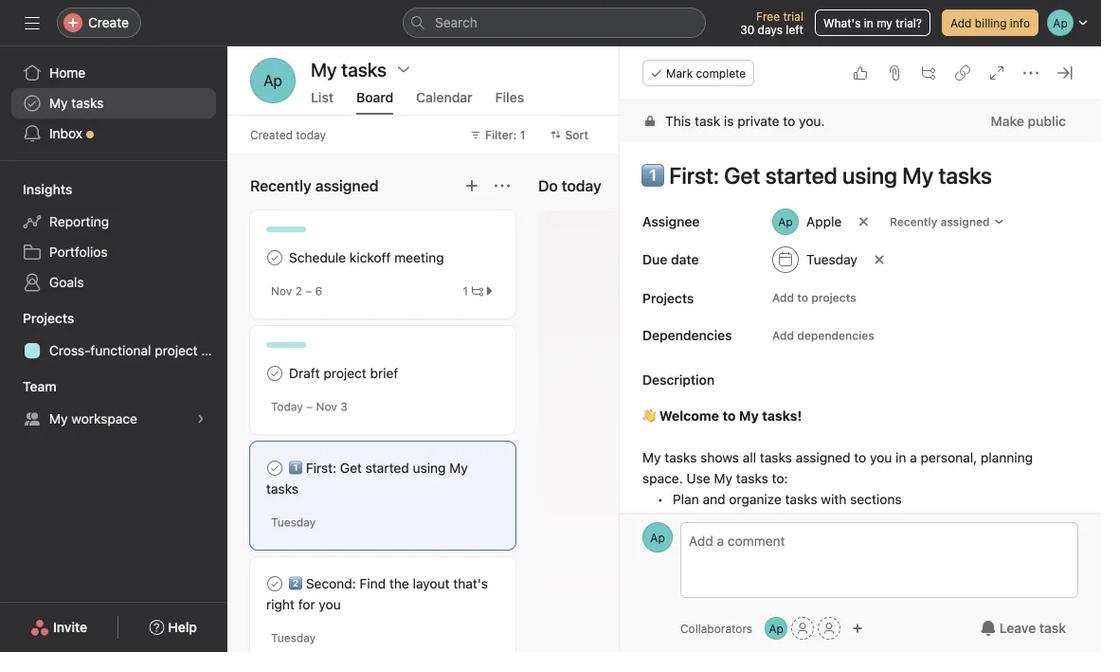 Task type: vqa. For each thing, say whether or not it's contained in the screenshot.
24
no



Task type: describe. For each thing, give the bounding box(es) containing it.
this task is private to you.
[[666, 113, 825, 129]]

completed image for 2️⃣ second: find the layout that's right for you
[[264, 573, 286, 596]]

plan
[[673, 492, 700, 507]]

kickoff
[[350, 250, 391, 266]]

schedule kickoff meeting
[[289, 250, 444, 266]]

apple button
[[764, 205, 851, 239]]

tasks inside global element
[[71, 95, 104, 111]]

mark
[[667, 66, 693, 80]]

2 vertical spatial ap button
[[765, 617, 788, 640]]

my tasks link
[[11, 88, 216, 119]]

create button
[[57, 8, 141, 38]]

to left you.
[[784, 113, 796, 129]]

teams element
[[0, 370, 228, 438]]

tuesday for 2️⃣ second: find the layout that's right for you
[[271, 632, 316, 645]]

tuesday button for tasks
[[271, 516, 316, 529]]

add billing info
[[951, 16, 1031, 29]]

workspace
[[71, 411, 137, 427]]

add inside button
[[951, 16, 972, 29]]

make public button
[[979, 104, 1079, 138]]

my workspace link
[[11, 404, 216, 434]]

tasks inside 1️⃣ first: get started using my tasks
[[266, 481, 299, 497]]

dependencies
[[798, 329, 875, 342]]

what's in my trial? button
[[815, 9, 931, 36]]

make public
[[991, 113, 1067, 129]]

2
[[296, 284, 302, 298]]

track
[[673, 513, 707, 528]]

cross-functional project plan
[[49, 343, 227, 358]]

trial
[[784, 9, 804, 23]]

0 vertical spatial nov
[[271, 284, 292, 298]]

tasks up use
[[665, 450, 697, 466]]

mark complete
[[667, 66, 746, 80]]

more actions for this task image
[[1024, 65, 1039, 81]]

cross-functional project plan link
[[11, 336, 227, 366]]

search
[[435, 15, 478, 30]]

projects inside dropdown button
[[23, 311, 74, 326]]

home link
[[11, 58, 216, 88]]

my workspace
[[49, 411, 137, 427]]

30
[[741, 23, 755, 36]]

make
[[991, 113, 1025, 129]]

days
[[758, 23, 783, 36]]

1 vertical spatial and
[[711, 513, 733, 528]]

sections
[[851, 492, 902, 507]]

public
[[1028, 113, 1067, 129]]

my left tasks!
[[740, 408, 759, 424]]

leave task button
[[969, 612, 1079, 646]]

info
[[1011, 16, 1031, 29]]

tasks up your
[[786, 492, 818, 507]]

recently assigned
[[890, 215, 991, 229]]

today – nov 3
[[271, 400, 348, 413]]

team
[[23, 379, 57, 394]]

projects element
[[0, 302, 228, 370]]

calendar link
[[416, 90, 473, 115]]

collaborators
[[681, 622, 753, 635]]

tasks up to:
[[760, 450, 793, 466]]

draft project brief
[[289, 366, 399, 381]]

tuesday button for right
[[271, 632, 316, 645]]

add for projects
[[773, 291, 795, 304]]

1 horizontal spatial nov
[[316, 400, 337, 413]]

1️⃣ first: get started using my tasks
[[266, 460, 468, 497]]

inbox link
[[11, 119, 216, 149]]

plan
[[201, 343, 227, 358]]

space.
[[643, 471, 683, 486]]

ap for collaborators
[[651, 531, 665, 544]]

use
[[687, 471, 711, 486]]

ap button for collaborators
[[643, 523, 673, 553]]

planning
[[981, 450, 1034, 466]]

files
[[496, 90, 525, 105]]

inbox
[[49, 126, 83, 141]]

to inside the 'my tasks shows all tasks assigned to you in a personal, planning space. use my tasks to: plan and organize tasks with sections track and manage your to-dos'
[[855, 450, 867, 466]]

second:
[[306, 576, 356, 592]]

0 vertical spatial and
[[703, 492, 726, 507]]

leave
[[1000, 621, 1037, 636]]

board
[[357, 90, 394, 105]]

home
[[49, 65, 86, 81]]

insights element
[[0, 173, 228, 302]]

shows
[[701, 450, 740, 466]]

meeting
[[395, 250, 444, 266]]

started
[[366, 460, 409, 476]]

1 inside dropdown button
[[520, 128, 526, 141]]

global element
[[0, 46, 228, 160]]

portfolios
[[49, 244, 108, 260]]

free
[[757, 9, 780, 23]]

description document
[[622, 406, 1079, 652]]

tasks down all
[[737, 471, 769, 486]]

list
[[311, 90, 334, 105]]

sort button
[[542, 121, 597, 148]]

0 likes. click to like this task image
[[853, 65, 869, 81]]

ap for created today
[[264, 72, 283, 90]]

clear due date image
[[874, 254, 886, 266]]

manage
[[737, 513, 786, 528]]

my down shows
[[714, 471, 733, 486]]

dos
[[838, 513, 861, 528]]

billing
[[976, 16, 1008, 29]]

leave task
[[1000, 621, 1067, 636]]

to right welcome
[[723, 408, 736, 424]]

0 vertical spatial project
[[155, 343, 198, 358]]

created
[[250, 128, 293, 141]]

due date
[[643, 252, 699, 267]]

that's
[[454, 576, 488, 592]]

completed image
[[264, 247, 286, 269]]

do today
[[539, 177, 602, 195]]

you inside the 'my tasks shows all tasks assigned to you in a personal, planning space. use my tasks to: plan and organize tasks with sections track and manage your to-dos'
[[871, 450, 893, 466]]

description
[[643, 372, 715, 388]]

list link
[[311, 90, 334, 115]]

private
[[738, 113, 780, 129]]

team button
[[0, 377, 57, 396]]

in inside button
[[865, 16, 874, 29]]

completed checkbox for schedule kickoff meeting
[[264, 247, 286, 269]]

calendar
[[416, 90, 473, 105]]

assigned inside dropdown button
[[941, 215, 991, 229]]

hide sidebar image
[[25, 15, 40, 30]]

filter:
[[486, 128, 517, 141]]

add for dependencies
[[773, 329, 795, 342]]

invite
[[53, 620, 87, 635]]



Task type: locate. For each thing, give the bounding box(es) containing it.
completed checkbox for 1️⃣ first: get started using my tasks
[[264, 457, 286, 480]]

add to projects
[[773, 291, 857, 304]]

2️⃣
[[289, 576, 303, 592]]

completed checkbox left draft
[[264, 362, 286, 385]]

you down second:
[[319, 597, 341, 613]]

help
[[168, 620, 197, 635]]

close details image
[[1058, 65, 1073, 81]]

ap right the collaborators
[[769, 622, 784, 635]]

task for this
[[695, 113, 721, 129]]

right
[[266, 597, 295, 613]]

0 vertical spatial projects
[[643, 291, 695, 306]]

add down tuesday dropdown button
[[773, 291, 795, 304]]

1️⃣
[[289, 460, 303, 476]]

my right using on the left of page
[[450, 460, 468, 476]]

is
[[725, 113, 734, 129]]

create
[[88, 15, 129, 30]]

2️⃣ second: find the layout that's right for you
[[266, 576, 488, 613]]

0 horizontal spatial assigned
[[796, 450, 851, 466]]

0 vertical spatial in
[[865, 16, 874, 29]]

add
[[951, 16, 972, 29], [773, 291, 795, 304], [773, 329, 795, 342]]

0 vertical spatial add
[[951, 16, 972, 29]]

my
[[49, 95, 68, 111], [740, 408, 759, 424], [49, 411, 68, 427], [643, 450, 661, 466], [450, 460, 468, 476], [714, 471, 733, 486]]

you left a
[[871, 450, 893, 466]]

Task Name text field
[[630, 154, 1079, 197]]

2 vertical spatial completed image
[[264, 573, 286, 596]]

1 vertical spatial you
[[319, 597, 341, 613]]

–
[[306, 284, 312, 298], [306, 400, 313, 413]]

1 horizontal spatial projects
[[643, 291, 695, 306]]

assigned right "recently"
[[941, 215, 991, 229]]

3 completed image from the top
[[264, 573, 286, 596]]

projects
[[643, 291, 695, 306], [23, 311, 74, 326]]

ap button for created today
[[250, 58, 296, 103]]

1 horizontal spatial ap
[[651, 531, 665, 544]]

completed checkbox for 2️⃣ second: find the layout that's right for you
[[264, 573, 286, 596]]

to-
[[820, 513, 838, 528]]

see details, my workspace image
[[195, 413, 207, 425]]

first:
[[306, 460, 337, 476]]

add task image
[[465, 178, 480, 193]]

tuesday button down 1️⃣
[[271, 516, 316, 529]]

completed checkbox up "nov 2 – 6"
[[264, 247, 286, 269]]

search button
[[403, 8, 706, 38]]

my up the space.
[[643, 450, 661, 466]]

what's
[[824, 16, 861, 29]]

1 vertical spatial task
[[1040, 621, 1067, 636]]

1 completed image from the top
[[264, 362, 286, 385]]

task
[[695, 113, 721, 129], [1040, 621, 1067, 636]]

insights button
[[0, 180, 72, 199]]

completed image for 1️⃣ first: get started using my tasks
[[264, 457, 286, 480]]

6
[[315, 284, 323, 298]]

project up 3 on the left of the page
[[324, 366, 367, 381]]

0 horizontal spatial task
[[695, 113, 721, 129]]

a
[[911, 450, 918, 466]]

1 vertical spatial nov
[[316, 400, 337, 413]]

my tasks shows all tasks assigned to you in a personal, planning space. use my tasks to: plan and organize tasks with sections track and manage your to-dos
[[643, 450, 1037, 528]]

tuesday for 1️⃣ first: get started using my tasks
[[271, 516, 316, 529]]

my up inbox
[[49, 95, 68, 111]]

1 horizontal spatial assigned
[[941, 215, 991, 229]]

– right "2"
[[306, 284, 312, 298]]

ap down the space.
[[651, 531, 665, 544]]

2 horizontal spatial ap button
[[765, 617, 788, 640]]

completed image
[[264, 362, 286, 385], [264, 457, 286, 480], [264, 573, 286, 596]]

today
[[271, 400, 303, 413]]

add subtask image
[[922, 65, 937, 81]]

more section actions image
[[495, 178, 510, 193]]

add to projects button
[[764, 284, 865, 311]]

2 vertical spatial add
[[773, 329, 795, 342]]

tasks
[[71, 95, 104, 111], [665, 450, 697, 466], [760, 450, 793, 466], [737, 471, 769, 486], [266, 481, 299, 497], [786, 492, 818, 507]]

add left billing
[[951, 16, 972, 29]]

remove assignee image
[[859, 216, 870, 228]]

to inside button
[[798, 291, 809, 304]]

filter: 1 button
[[462, 121, 534, 148]]

show options image
[[396, 62, 412, 77]]

0 horizontal spatial in
[[865, 16, 874, 29]]

completed image for draft project brief
[[264, 362, 286, 385]]

projects inside 1️⃣ first: get started using my tasks dialog
[[643, 291, 695, 306]]

reporting link
[[11, 207, 216, 237]]

1 horizontal spatial project
[[324, 366, 367, 381]]

assigned
[[941, 215, 991, 229], [796, 450, 851, 466]]

search list box
[[403, 8, 706, 38]]

for
[[298, 597, 315, 613]]

1 vertical spatial completed image
[[264, 457, 286, 480]]

0 vertical spatial ap button
[[250, 58, 296, 103]]

nov 2 – 6
[[271, 284, 323, 298]]

completed image left the 2️⃣
[[264, 573, 286, 596]]

the
[[390, 576, 409, 592]]

1 vertical spatial ap button
[[643, 523, 673, 553]]

tasks down home
[[71, 95, 104, 111]]

full screen image
[[990, 65, 1005, 81]]

0 horizontal spatial nov
[[271, 284, 292, 298]]

ap left list
[[264, 72, 283, 90]]

with
[[822, 492, 847, 507]]

tuesday button down right
[[271, 632, 316, 645]]

projects down due date
[[643, 291, 695, 306]]

0 horizontal spatial ap button
[[250, 58, 296, 103]]

1 vertical spatial project
[[324, 366, 367, 381]]

functional
[[90, 343, 151, 358]]

add down the add to projects button
[[773, 329, 795, 342]]

my inside teams element
[[49, 411, 68, 427]]

using
[[413, 460, 446, 476]]

1 vertical spatial tuesday button
[[271, 632, 316, 645]]

1 vertical spatial tuesday
[[271, 516, 316, 529]]

projects up cross- on the bottom
[[23, 311, 74, 326]]

in inside the 'my tasks shows all tasks assigned to you in a personal, planning space. use my tasks to: plan and organize tasks with sections track and manage your to-dos'
[[896, 450, 907, 466]]

0 horizontal spatial 1
[[463, 284, 468, 298]]

0 vertical spatial completed image
[[264, 362, 286, 385]]

1 horizontal spatial 1
[[520, 128, 526, 141]]

mark complete button
[[643, 60, 755, 86]]

ap button left list
[[250, 58, 296, 103]]

3
[[341, 400, 348, 413]]

ap button right the collaborators
[[765, 617, 788, 640]]

assigned up with on the right of page
[[796, 450, 851, 466]]

sort
[[566, 128, 589, 141]]

1 tuesday button from the top
[[271, 516, 316, 529]]

cross-
[[49, 343, 90, 358]]

task left is on the top
[[695, 113, 721, 129]]

0 vertical spatial tuesday button
[[271, 516, 316, 529]]

4 completed checkbox from the top
[[264, 573, 286, 596]]

in left "my"
[[865, 16, 874, 29]]

3 completed checkbox from the top
[[264, 457, 286, 480]]

0 horizontal spatial ap
[[264, 72, 283, 90]]

recently assigned
[[250, 177, 379, 195]]

ap
[[264, 72, 283, 90], [651, 531, 665, 544], [769, 622, 784, 635]]

completed checkbox left 1️⃣
[[264, 457, 286, 480]]

1 vertical spatial –
[[306, 400, 313, 413]]

0 horizontal spatial you
[[319, 597, 341, 613]]

tuesday up projects
[[807, 252, 858, 267]]

ap button down 'plan' on the right bottom of page
[[643, 523, 673, 553]]

in left a
[[896, 450, 907, 466]]

task right leave
[[1040, 621, 1067, 636]]

project left plan
[[155, 343, 198, 358]]

completed checkbox left the 2️⃣
[[264, 573, 286, 596]]

add or remove collaborators image
[[853, 623, 864, 634]]

tuesday down 1️⃣
[[271, 516, 316, 529]]

2 vertical spatial tuesday
[[271, 632, 316, 645]]

to left projects
[[798, 291, 809, 304]]

to up sections
[[855, 450, 867, 466]]

0 vertical spatial tuesday
[[807, 252, 858, 267]]

main content
[[620, 101, 1102, 652]]

1 inside button
[[463, 284, 468, 298]]

task inside the leave task button
[[1040, 621, 1067, 636]]

this
[[666, 113, 692, 129]]

0 vertical spatial 1
[[520, 128, 526, 141]]

copy task link image
[[956, 65, 971, 81]]

portfolios link
[[11, 237, 216, 267]]

projects button
[[0, 309, 74, 328]]

free trial 30 days left
[[741, 9, 804, 36]]

and
[[703, 492, 726, 507], [711, 513, 733, 528]]

schedule
[[289, 250, 346, 266]]

completed image left 1️⃣
[[264, 457, 286, 480]]

task for leave
[[1040, 621, 1067, 636]]

recently
[[890, 215, 938, 229]]

0 vertical spatial –
[[306, 284, 312, 298]]

main content containing this task is private to you.
[[620, 101, 1102, 652]]

nov left 3 on the left of the page
[[316, 400, 337, 413]]

👋
[[643, 408, 656, 424]]

add dependencies button
[[764, 322, 883, 349]]

0 vertical spatial ap
[[264, 72, 283, 90]]

recently assigned button
[[882, 209, 1014, 235]]

👋 welcome to my tasks!
[[643, 408, 803, 424]]

attachments: add a file to this task, 1️⃣ first: get started using my tasks image
[[888, 65, 903, 81]]

today
[[296, 128, 326, 141]]

1 horizontal spatial in
[[896, 450, 907, 466]]

ap button
[[250, 58, 296, 103], [643, 523, 673, 553], [765, 617, 788, 640]]

add dependencies
[[773, 329, 875, 342]]

nov left "2"
[[271, 284, 292, 298]]

personal,
[[921, 450, 978, 466]]

tuesday inside dropdown button
[[807, 252, 858, 267]]

projects
[[812, 291, 857, 304]]

2 tuesday button from the top
[[271, 632, 316, 645]]

board link
[[357, 90, 394, 115]]

1 horizontal spatial ap button
[[643, 523, 673, 553]]

1 vertical spatial ap
[[651, 531, 665, 544]]

2 vertical spatial ap
[[769, 622, 784, 635]]

1 completed checkbox from the top
[[264, 247, 286, 269]]

my down team
[[49, 411, 68, 427]]

1️⃣ first: get started using my tasks dialog
[[620, 46, 1102, 652]]

in
[[865, 16, 874, 29], [896, 450, 907, 466]]

1 vertical spatial 1
[[463, 284, 468, 298]]

welcome
[[660, 408, 720, 424]]

goals link
[[11, 267, 216, 298]]

0 horizontal spatial project
[[155, 343, 198, 358]]

my inside global element
[[49, 95, 68, 111]]

my tasks
[[311, 58, 387, 80]]

0 vertical spatial you
[[871, 450, 893, 466]]

– right "today"
[[306, 400, 313, 413]]

all
[[743, 450, 757, 466]]

completed checkbox for draft project brief
[[264, 362, 286, 385]]

tasks down 1️⃣
[[266, 481, 299, 497]]

you inside 2️⃣ second: find the layout that's right for you
[[319, 597, 341, 613]]

files link
[[496, 90, 525, 115]]

1 horizontal spatial task
[[1040, 621, 1067, 636]]

find
[[360, 576, 386, 592]]

tuesday down right
[[271, 632, 316, 645]]

1 vertical spatial in
[[896, 450, 907, 466]]

brief
[[370, 366, 399, 381]]

to
[[784, 113, 796, 129], [798, 291, 809, 304], [723, 408, 736, 424], [855, 450, 867, 466]]

1 horizontal spatial you
[[871, 450, 893, 466]]

0 vertical spatial assigned
[[941, 215, 991, 229]]

0 horizontal spatial projects
[[23, 311, 74, 326]]

0 vertical spatial task
[[695, 113, 721, 129]]

tuesday button
[[271, 516, 316, 529], [271, 632, 316, 645]]

trial?
[[896, 16, 923, 29]]

1 vertical spatial projects
[[23, 311, 74, 326]]

1 vertical spatial assigned
[[796, 450, 851, 466]]

completed image left draft
[[264, 362, 286, 385]]

my
[[877, 16, 893, 29]]

reporting
[[49, 214, 109, 229]]

2 completed image from the top
[[264, 457, 286, 480]]

what's in my trial?
[[824, 16, 923, 29]]

help button
[[137, 611, 210, 645]]

and right the track
[[711, 513, 733, 528]]

2 horizontal spatial ap
[[769, 622, 784, 635]]

2 completed checkbox from the top
[[264, 362, 286, 385]]

and down use
[[703, 492, 726, 507]]

my inside 1️⃣ first: get started using my tasks
[[450, 460, 468, 476]]

Completed checkbox
[[264, 247, 286, 269], [264, 362, 286, 385], [264, 457, 286, 480], [264, 573, 286, 596]]

assigned inside the 'my tasks shows all tasks assigned to you in a personal, planning space. use my tasks to: plan and organize tasks with sections track and manage your to-dos'
[[796, 450, 851, 466]]

1 vertical spatial add
[[773, 291, 795, 304]]



